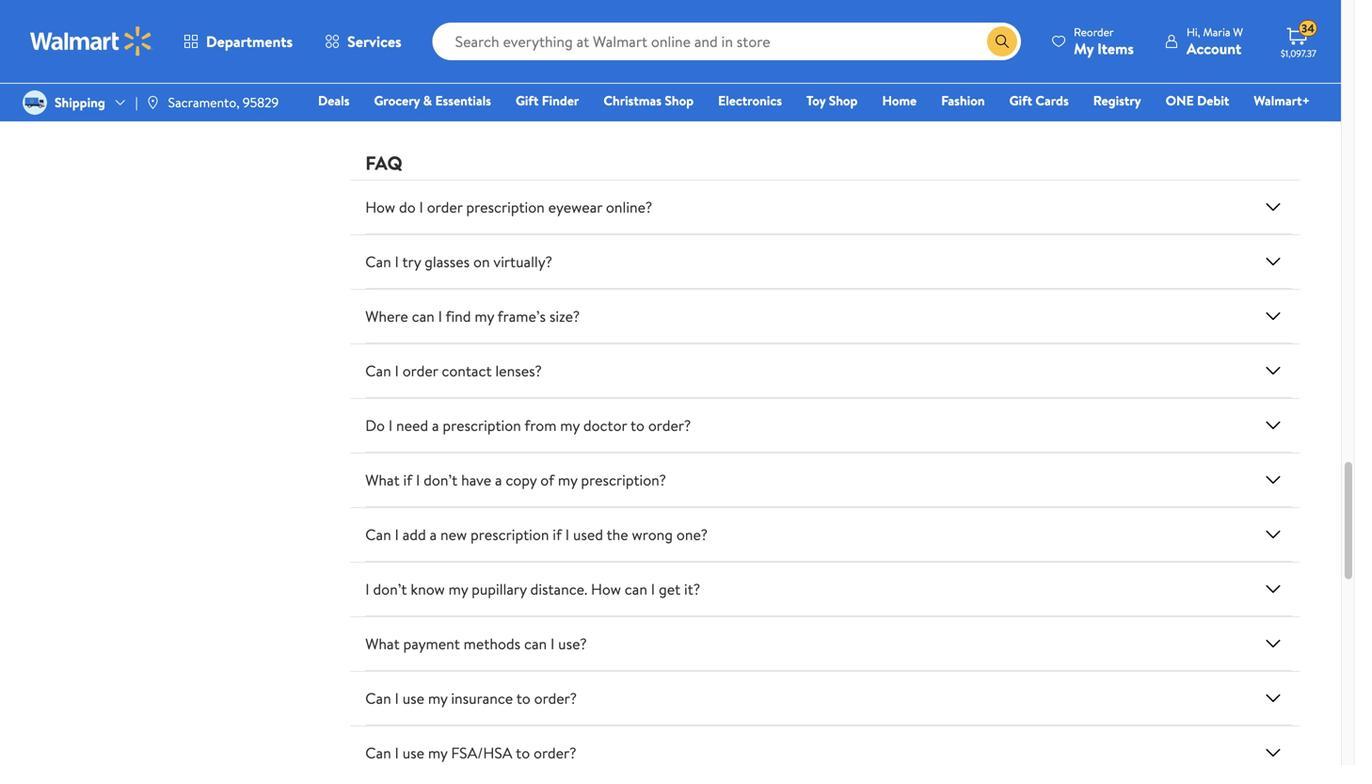 Task type: vqa. For each thing, say whether or not it's contained in the screenshot.
Money
no



Task type: describe. For each thing, give the bounding box(es) containing it.
healthcare notices our notice of privacy practices & more.
[[923, 44, 1148, 89]]

can i use my fsa/hsa to order?
[[365, 743, 577, 763]]

find
[[446, 306, 471, 327]]

can i use my insurance to order? image
[[1262, 687, 1285, 710]]

help center need health & wellness help? we're here for you.
[[448, 44, 729, 89]]

can i add a new prescription if i used the wrong one?
[[365, 524, 708, 545]]

home link
[[874, 90, 925, 111]]

fsa/hsa
[[451, 743, 513, 763]]

order? for can i use my insurance to order?
[[534, 688, 577, 709]]

health
[[482, 71, 520, 89]]

healthcare
[[923, 44, 1004, 67]]

one?
[[677, 524, 708, 545]]

copy
[[506, 470, 537, 490]]

hi, maria w account
[[1187, 24, 1243, 59]]

2 vertical spatial prescription
[[471, 524, 549, 545]]

my
[[1074, 38, 1094, 59]]

hi,
[[1187, 24, 1201, 40]]

my left insurance
[[428, 688, 448, 709]]

fashion
[[941, 91, 985, 110]]

gift finder link
[[507, 90, 588, 111]]

i don't know my pupillary distance. how can i get it? image
[[1262, 578, 1285, 600]]

registry
[[1093, 91, 1142, 110]]

lenses?
[[495, 360, 542, 381]]

0 horizontal spatial &
[[423, 91, 432, 110]]

can i use my insurance to order?
[[365, 688, 577, 709]]

where can i find my frame's size?
[[365, 306, 580, 327]]

here
[[657, 71, 683, 89]]

wellness
[[536, 71, 585, 89]]

christmas
[[604, 91, 662, 110]]

0 horizontal spatial how
[[365, 197, 395, 217]]

1 horizontal spatial don't
[[424, 470, 458, 490]]

home
[[882, 91, 917, 110]]

new
[[440, 524, 467, 545]]

0 horizontal spatial of
[[541, 470, 554, 490]]

items
[[1098, 38, 1134, 59]]

1 vertical spatial order
[[403, 360, 438, 381]]

electronics
[[718, 91, 782, 110]]

where can i find my frame's size? image
[[1262, 305, 1285, 327]]

eyewear
[[548, 197, 602, 217]]

0 horizontal spatial can
[[412, 306, 435, 327]]

34
[[1302, 20, 1315, 36]]

gift for gift finder
[[516, 91, 539, 110]]

debit
[[1197, 91, 1230, 110]]

walmart+
[[1254, 91, 1310, 110]]

toy shop
[[807, 91, 858, 110]]

i right do
[[419, 197, 423, 217]]

2 vertical spatial can
[[524, 633, 547, 654]]

Walmart Site-Wide search field
[[433, 23, 1021, 60]]

more.
[[1115, 71, 1148, 89]]

gift cards
[[1010, 91, 1069, 110]]

one
[[1166, 91, 1194, 110]]

one debit
[[1166, 91, 1230, 110]]

departments button
[[168, 19, 309, 64]]

can for can i use my fsa/hsa to order?
[[365, 743, 391, 763]]

i left used
[[565, 524, 570, 545]]

prescription for from
[[443, 415, 521, 436]]

how do i order prescription eyewear online?
[[365, 197, 653, 217]]

cards
[[1036, 91, 1069, 110]]

where
[[365, 306, 408, 327]]

services
[[347, 31, 402, 52]]

0 vertical spatial order?
[[648, 415, 691, 436]]

grocery & essentials
[[374, 91, 491, 110]]

can for can i try glasses on virtually?
[[365, 251, 391, 272]]

0 vertical spatial if
[[403, 470, 412, 490]]

shipping
[[55, 93, 105, 111]]

reorder
[[1074, 24, 1114, 40]]

do
[[399, 197, 416, 217]]

know
[[411, 579, 445, 600]]

$1,097.37
[[1281, 47, 1317, 60]]

toy shop link
[[798, 90, 866, 111]]

gift for gift cards
[[1010, 91, 1033, 110]]

to for can i use my insurance to order?
[[517, 688, 531, 709]]

grocery & essentials link
[[366, 90, 500, 111]]

healthcare notices. our notice of privacy practices & more. image
[[863, 44, 908, 89]]

i left know
[[365, 579, 370, 600]]

the
[[607, 524, 628, 545]]

one debit link
[[1158, 90, 1238, 111]]

gift cards link
[[1001, 90, 1077, 111]]

i left get
[[651, 579, 655, 600]]

grocery
[[374, 91, 420, 110]]

services button
[[309, 19, 418, 64]]

gift finder
[[516, 91, 579, 110]]

privacy
[[1003, 71, 1044, 89]]

registry link
[[1085, 90, 1150, 111]]

help?
[[588, 71, 618, 89]]

my right copy
[[558, 470, 578, 490]]

my right know
[[449, 579, 468, 600]]

what for what payment methods can i use?
[[365, 633, 400, 654]]

use?
[[558, 633, 587, 654]]

of inside healthcare notices our notice of privacy practices & more.
[[988, 71, 1000, 89]]

notices
[[1008, 44, 1061, 67]]

from
[[525, 415, 557, 436]]

a for prescription
[[432, 415, 439, 436]]

i left "use?"
[[551, 633, 555, 654]]

frame's
[[498, 306, 546, 327]]

payment
[[403, 633, 460, 654]]



Task type: locate. For each thing, give the bounding box(es) containing it.
for
[[686, 71, 703, 89]]

how right distance.
[[591, 579, 621, 600]]

add
[[403, 524, 426, 545]]

1 vertical spatial of
[[541, 470, 554, 490]]

christmas shop
[[604, 91, 694, 110]]

1 horizontal spatial of
[[988, 71, 1000, 89]]

reorder my items
[[1074, 24, 1134, 59]]

search icon image
[[995, 34, 1010, 49]]

a right have
[[495, 470, 502, 490]]

& right health
[[524, 71, 532, 89]]

& up registry link
[[1103, 71, 1112, 89]]

95829
[[243, 93, 279, 111]]

order
[[427, 197, 463, 217], [403, 360, 438, 381]]

5 can from the top
[[365, 743, 391, 763]]

gift down privacy
[[1010, 91, 1033, 110]]

can for can i order contact lenses?
[[365, 360, 391, 381]]

1 vertical spatial prescription
[[443, 415, 521, 436]]

if down need
[[403, 470, 412, 490]]

prescription for eyewear
[[466, 197, 545, 217]]

don't
[[424, 470, 458, 490], [373, 579, 407, 600]]

electronics link
[[710, 90, 791, 111]]

order left 'contact'
[[403, 360, 438, 381]]

2 use from the top
[[403, 743, 425, 763]]

can i order contact lenses?
[[365, 360, 542, 381]]

0 horizontal spatial shop
[[665, 91, 694, 110]]

Search search field
[[433, 23, 1021, 60]]

1 horizontal spatial can
[[524, 633, 547, 654]]

can left find
[[412, 306, 435, 327]]

use for insurance
[[403, 688, 425, 709]]

i left find
[[438, 306, 442, 327]]

glasses
[[425, 251, 470, 272]]

get
[[659, 579, 681, 600]]

of right copy
[[541, 470, 554, 490]]

0 vertical spatial use
[[403, 688, 425, 709]]

how
[[365, 197, 395, 217], [591, 579, 621, 600]]

0 vertical spatial a
[[432, 415, 439, 436]]

virtually?
[[494, 251, 553, 272]]

shop for toy shop
[[829, 91, 858, 110]]

0 vertical spatial how
[[365, 197, 395, 217]]

0 vertical spatial don't
[[424, 470, 458, 490]]

do
[[365, 415, 385, 436]]

1 vertical spatial if
[[553, 524, 562, 545]]

our
[[923, 71, 946, 89]]

2 horizontal spatial &
[[1103, 71, 1112, 89]]

3 can from the top
[[365, 524, 391, 545]]

can i try glasses on virtually?
[[365, 251, 553, 272]]

1 horizontal spatial shop
[[829, 91, 858, 110]]

what left "payment"
[[365, 633, 400, 654]]

2 can from the top
[[365, 360, 391, 381]]

0 vertical spatial what
[[365, 470, 400, 490]]

sacramento, 95829
[[168, 93, 279, 111]]

1 vertical spatial a
[[495, 470, 502, 490]]

shop
[[665, 91, 694, 110], [829, 91, 858, 110]]

faq
[[365, 150, 402, 176]]

order? right 'doctor'
[[648, 415, 691, 436]]

can i use my fsa/hsa to order? image
[[1262, 742, 1285, 764]]

my right find
[[475, 306, 494, 327]]

& right the grocery
[[423, 91, 432, 110]]

don't left know
[[373, 579, 407, 600]]

my
[[475, 306, 494, 327], [560, 415, 580, 436], [558, 470, 578, 490], [449, 579, 468, 600], [428, 688, 448, 709], [428, 743, 448, 763]]

can for can i add a new prescription if i used the wrong one?
[[365, 524, 391, 545]]

i up 'add'
[[416, 470, 420, 490]]

use down "payment"
[[403, 688, 425, 709]]

prescription?
[[581, 470, 666, 490]]

contact
[[442, 360, 492, 381]]

0 horizontal spatial don't
[[373, 579, 407, 600]]

practices
[[1047, 71, 1100, 89]]

can i order contact lenses? image
[[1262, 359, 1285, 382]]

walmart image
[[30, 26, 152, 56]]

i right "do"
[[389, 415, 393, 436]]

2 what from the top
[[365, 633, 400, 654]]

methods
[[464, 633, 521, 654]]

departments
[[206, 31, 293, 52]]

1 vertical spatial use
[[403, 743, 425, 763]]

notice
[[949, 71, 985, 89]]

2 vertical spatial order?
[[534, 743, 577, 763]]

1 use from the top
[[403, 688, 425, 709]]

to right insurance
[[517, 688, 531, 709]]

4 can from the top
[[365, 688, 391, 709]]

use left fsa/hsa
[[403, 743, 425, 763]]

i down where
[[395, 360, 399, 381]]

prescription down what if i don't have a copy of my prescription?
[[471, 524, 549, 545]]

2 vertical spatial to
[[516, 743, 530, 763]]

we're
[[621, 71, 654, 89]]

1 shop from the left
[[665, 91, 694, 110]]

1 vertical spatial can
[[625, 579, 648, 600]]

deals link
[[310, 90, 358, 111]]

what payment methods can i use? image
[[1262, 632, 1285, 655]]

don't left have
[[424, 470, 458, 490]]

2 shop from the left
[[829, 91, 858, 110]]

0 vertical spatial can
[[412, 306, 435, 327]]

need
[[448, 71, 479, 89]]

1 horizontal spatial how
[[591, 579, 621, 600]]

1 vertical spatial order?
[[534, 688, 577, 709]]

toy
[[807, 91, 826, 110]]

0 vertical spatial order
[[427, 197, 463, 217]]

i
[[419, 197, 423, 217], [395, 251, 399, 272], [438, 306, 442, 327], [395, 360, 399, 381], [389, 415, 393, 436], [416, 470, 420, 490], [395, 524, 399, 545], [565, 524, 570, 545], [365, 579, 370, 600], [651, 579, 655, 600], [551, 633, 555, 654], [395, 688, 399, 709], [395, 743, 399, 763]]

a for new
[[430, 524, 437, 545]]

prescription
[[466, 197, 545, 217], [443, 415, 521, 436], [471, 524, 549, 545]]

to right 'doctor'
[[631, 415, 645, 436]]

1 gift from the left
[[516, 91, 539, 110]]

online?
[[606, 197, 653, 217]]

order?
[[648, 415, 691, 436], [534, 688, 577, 709], [534, 743, 577, 763]]

0 vertical spatial to
[[631, 415, 645, 436]]

account
[[1187, 38, 1242, 59]]

doctor
[[583, 415, 627, 436]]

0 vertical spatial prescription
[[466, 197, 545, 217]]

& inside help center need health & wellness help? we're here for you.
[[524, 71, 532, 89]]

gift down health
[[516, 91, 539, 110]]

 image
[[146, 95, 161, 110]]

order? for can i use my fsa/hsa to order?
[[534, 743, 577, 763]]

size?
[[550, 306, 580, 327]]

of
[[988, 71, 1000, 89], [541, 470, 554, 490]]

of right notice
[[988, 71, 1000, 89]]

w
[[1233, 24, 1243, 40]]

can
[[412, 306, 435, 327], [625, 579, 648, 600], [524, 633, 547, 654]]

what if i don't have a copy of my prescription?
[[365, 470, 666, 490]]

my left fsa/hsa
[[428, 743, 448, 763]]

what down "do"
[[365, 470, 400, 490]]

can i add a new prescription if i used the wrong one? image
[[1262, 523, 1285, 546]]

help center. need health & wellness help? we're here for you. image
[[388, 44, 433, 89]]

prescription up "virtually?"
[[466, 197, 545, 217]]

on
[[473, 251, 490, 272]]

insurance
[[451, 688, 513, 709]]

1 horizontal spatial gift
[[1010, 91, 1033, 110]]

1 vertical spatial what
[[365, 633, 400, 654]]

gift
[[516, 91, 539, 110], [1010, 91, 1033, 110]]

order? right fsa/hsa
[[534, 743, 577, 763]]

deals
[[318, 91, 350, 110]]

0 vertical spatial of
[[988, 71, 1000, 89]]

essentials
[[435, 91, 491, 110]]

center
[[487, 44, 535, 67]]

maria
[[1203, 24, 1231, 40]]

1 vertical spatial don't
[[373, 579, 407, 600]]

if
[[403, 470, 412, 490], [553, 524, 562, 545]]

order right do
[[427, 197, 463, 217]]

1 horizontal spatial if
[[553, 524, 562, 545]]

how left do
[[365, 197, 395, 217]]

can i try glasses on virtually? image
[[1262, 250, 1285, 273]]

finder
[[542, 91, 579, 110]]

you.
[[706, 71, 729, 89]]

how do i order prescription eyewear online? image
[[1262, 196, 1285, 218]]

2 gift from the left
[[1010, 91, 1033, 110]]

i left fsa/hsa
[[395, 743, 399, 763]]

prescription up have
[[443, 415, 521, 436]]

i left insurance
[[395, 688, 399, 709]]

i left try
[[395, 251, 399, 272]]

2 horizontal spatial can
[[625, 579, 648, 600]]

can left get
[[625, 579, 648, 600]]

fashion link
[[933, 90, 994, 111]]

1 vertical spatial how
[[591, 579, 621, 600]]

to for can i use my fsa/hsa to order?
[[516, 743, 530, 763]]

&
[[524, 71, 532, 89], [1103, 71, 1112, 89], [423, 91, 432, 110]]

can
[[365, 251, 391, 272], [365, 360, 391, 381], [365, 524, 391, 545], [365, 688, 391, 709], [365, 743, 391, 763]]

what payment methods can i use?
[[365, 633, 587, 654]]

try
[[402, 251, 421, 272]]

1 what from the top
[[365, 470, 400, 490]]

0 horizontal spatial if
[[403, 470, 412, 490]]

1 can from the top
[[365, 251, 391, 272]]

2 vertical spatial a
[[430, 524, 437, 545]]

order? down "use?"
[[534, 688, 577, 709]]

to right fsa/hsa
[[516, 743, 530, 763]]

if left used
[[553, 524, 562, 545]]

1 vertical spatial to
[[517, 688, 531, 709]]

need
[[396, 415, 428, 436]]

christmas shop link
[[595, 90, 702, 111]]

walmart+ link
[[1246, 90, 1319, 111]]

shop down here
[[665, 91, 694, 110]]

my right the from
[[560, 415, 580, 436]]

a right 'add'
[[430, 524, 437, 545]]

a right need
[[432, 415, 439, 436]]

shop right toy at right
[[829, 91, 858, 110]]

what if i don't have a copy of my prescription? image
[[1262, 469, 1285, 491]]

can for can i use my insurance to order?
[[365, 688, 391, 709]]

gift inside "link"
[[1010, 91, 1033, 110]]

|
[[135, 93, 138, 111]]

what for what if i don't have a copy of my prescription?
[[365, 470, 400, 490]]

sacramento,
[[168, 93, 240, 111]]

do i need a prescription from my doctor to order?
[[365, 415, 691, 436]]

i left 'add'
[[395, 524, 399, 545]]

shop for christmas shop
[[665, 91, 694, 110]]

i don't know my pupillary distance. how can i get it?
[[365, 579, 701, 600]]

help
[[448, 44, 483, 67]]

1 horizontal spatial &
[[524, 71, 532, 89]]

can left "use?"
[[524, 633, 547, 654]]

 image
[[23, 90, 47, 115]]

& inside healthcare notices our notice of privacy practices & more.
[[1103, 71, 1112, 89]]

it?
[[684, 579, 701, 600]]

use for fsa/hsa
[[403, 743, 425, 763]]

0 horizontal spatial gift
[[516, 91, 539, 110]]

do i need a prescription from my doctor to order? image
[[1262, 414, 1285, 437]]



